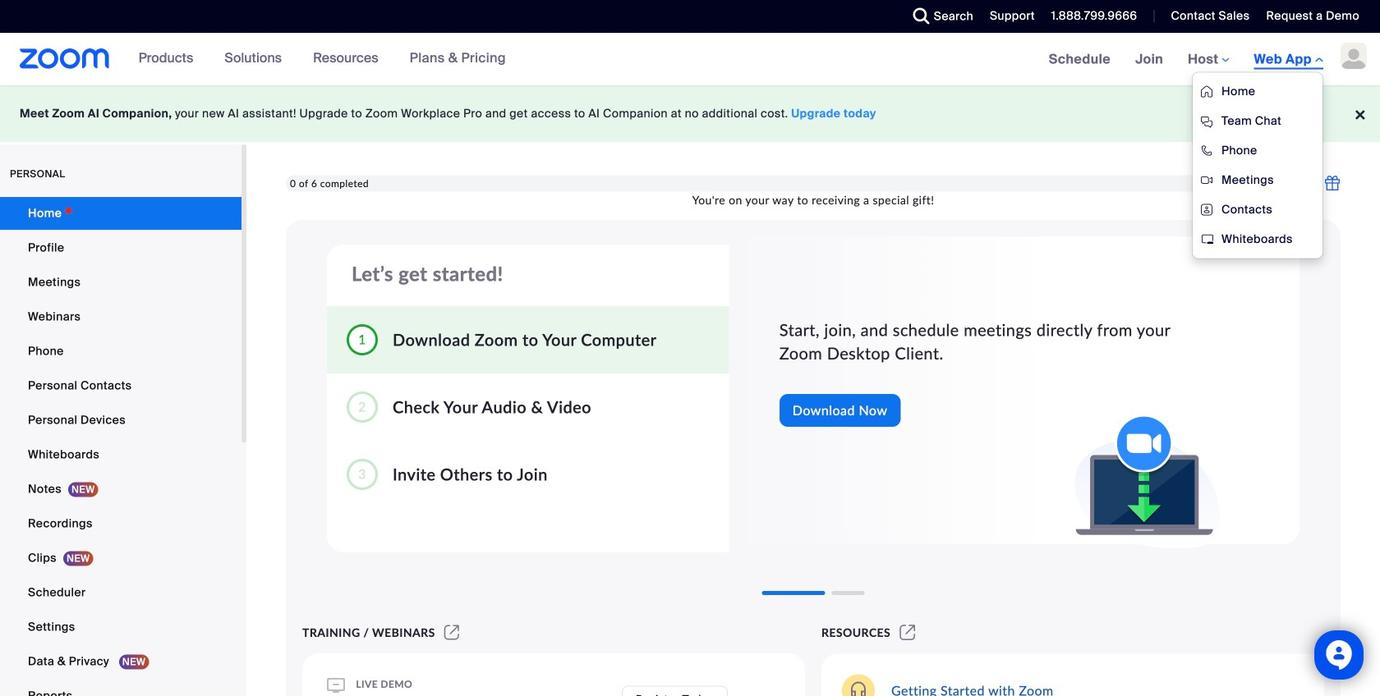 Task type: describe. For each thing, give the bounding box(es) containing it.
1 window new image from the left
[[442, 626, 462, 640]]

product information navigation
[[126, 33, 518, 85]]

personal menu menu
[[0, 197, 242, 697]]

2 window new image from the left
[[898, 626, 918, 640]]



Task type: locate. For each thing, give the bounding box(es) containing it.
banner
[[0, 33, 1381, 259]]

0 horizontal spatial window new image
[[442, 626, 462, 640]]

1 horizontal spatial window new image
[[898, 626, 918, 640]]

meetings navigation
[[1037, 33, 1381, 259]]

zoom logo image
[[20, 48, 110, 69]]

profile picture image
[[1341, 43, 1368, 69]]

footer
[[0, 85, 1381, 142]]

window new image
[[442, 626, 462, 640], [898, 626, 918, 640]]



Task type: vqa. For each thing, say whether or not it's contained in the screenshot.
Contacts
no



